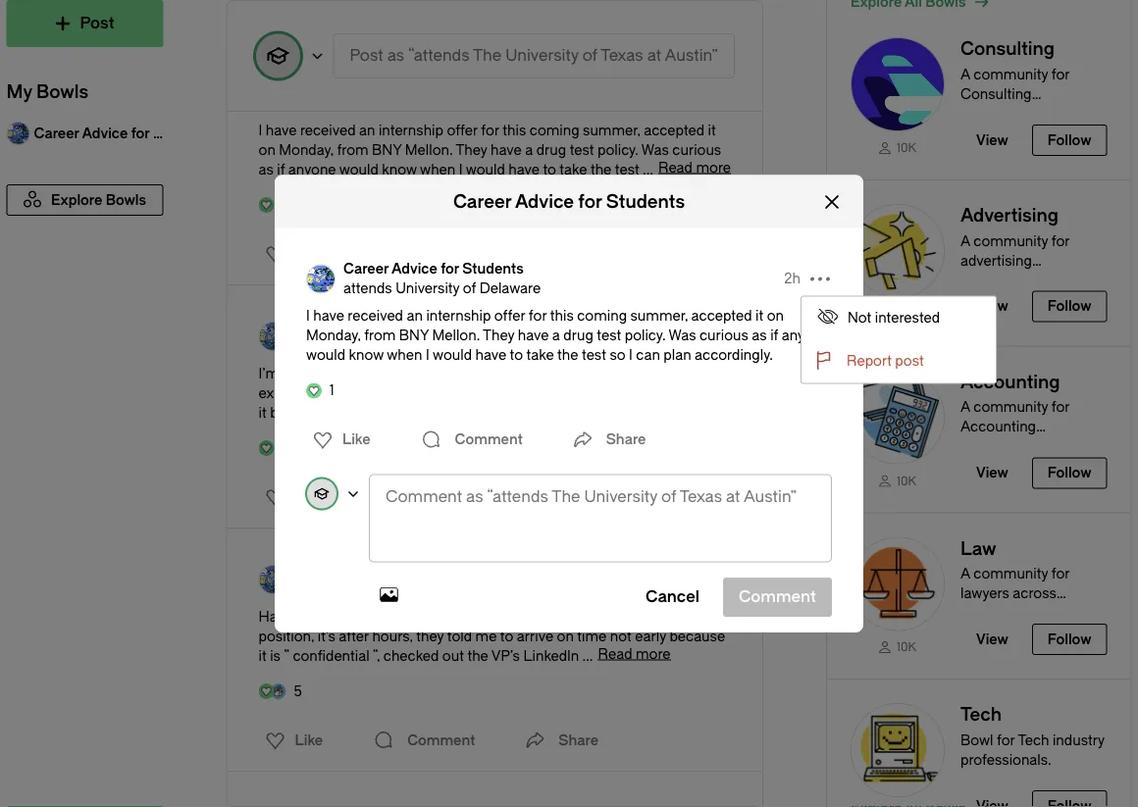Task type: vqa. For each thing, say whether or not it's contained in the screenshot.
Company rating
no



Task type: describe. For each thing, give the bounding box(es) containing it.
on for i have received an internship offer for this coming summer, accepted it on monday, from bny mellon. they have a drug test policy. was curious as if anyone would know when i would have to take the test so i can plan accordingly.
[[767, 308, 784, 324]]

vp
[[547, 609, 565, 625]]

from for i have received an internship offer for this coming summer, accepted it on monday, from bny mellon. they have a drug test policy. was curious as if anyone would know when i would have to take the test so i can plan accordingly.
[[364, 327, 396, 344]]

2 10k button from the top
[[827, 180, 1131, 346]]

3 10k button from the top
[[827, 347, 1131, 512]]

not interested
[[848, 310, 940, 326]]

when for i have received an internship offer for this coming summer, accepted it on monday, from bny mellon. they have a drug test policy. was curious as if anyone would know when i would have to take the test so i can plan accordingly.
[[387, 347, 422, 363]]

10k link for third 10k button from the bottom
[[851, 306, 945, 322]]

you
[[424, 385, 447, 401]]

this for so
[[550, 308, 574, 324]]

bny for i have received an internship offer for this coming summer, accepted it on monday, from bny mellon. they have a drug test policy. was curious as if anyone would know when i would have to take the test ...
[[372, 142, 402, 158]]

2h
[[784, 271, 801, 287]]

anyone for i have received an internship offer for this coming summer, accepted it on monday, from bny mellon. they have a drug test policy. was curious as if anyone would know when i would have to take the test so i can plan accordingly.
[[782, 327, 829, 344]]

career advice for students link for toogle identity image associated with i
[[296, 74, 493, 93]]

10k for first 10k button from the top
[[897, 141, 916, 155]]

like for career advice for students "link" related to toogle identity image associated with i
[[295, 246, 323, 262]]

one
[[585, 385, 610, 401]]

",
[[373, 648, 380, 664]]

more for curious
[[696, 159, 731, 176]]

0 horizontal spatial toogle identity image
[[259, 322, 288, 351]]

me
[[475, 628, 497, 645]]

offer for ...
[[447, 122, 478, 138]]

told
[[447, 628, 472, 645]]

10k link for first 10k button from the top
[[851, 139, 945, 156]]

10k for second 10k button from the bottom
[[897, 474, 916, 488]]

career advice for students link for image for post author
[[343, 259, 541, 279]]

interview
[[315, 609, 374, 625]]

to inside i'm striving to become a real estate lawyer. does anyone have any experience in the field? if you could sum it up with one word what would it be?
[[333, 365, 346, 382]]

time
[[577, 628, 607, 645]]

4 10k button from the top
[[827, 513, 1131, 679]]

read more button for curious
[[658, 159, 731, 176]]

"
[[284, 648, 289, 664]]

curious for so
[[700, 327, 749, 344]]

word
[[613, 385, 645, 401]]

anyone inside i'm striving to become a real estate lawyer. does anyone have any experience in the field? if you could sum it up with one word what would it be?
[[576, 365, 624, 382]]

report post menu item
[[802, 340, 996, 383]]

any
[[661, 365, 684, 382]]

as for i have received an internship offer for this coming summer, accepted it on monday, from bny mellon. they have a drug test policy. was curious as if anyone would know when i would have to take the test so i can plan accordingly.
[[752, 327, 767, 344]]

i have received an internship offer for this coming summer, accepted it on monday, from bny mellon. they have a drug test policy. was curious as if anyone would know when i would have to take the test so i can plan accordingly.
[[306, 308, 829, 363]]

on inside have an interview today with the companies vp for an accounts payable position, it's after hours, they told me to arrive on time not early because it is " confidential ", checked out the vp's linkedin ...
[[557, 628, 574, 645]]

an inside i have received an internship offer for this coming summer, accepted it on monday, from bny mellon. they have a drug test policy. was curious as if anyone would know when i would have to take the test so i can plan accordingly.
[[407, 308, 423, 324]]

offer for so
[[494, 308, 525, 324]]

in
[[335, 385, 346, 401]]

delaware
[[479, 280, 541, 297]]

to inside i have received an internship offer for this coming summer, accepted it on monday, from bny mellon. they have a drug test policy. was curious as if anyone would know when i would have to take the test ...
[[543, 161, 556, 178]]

share button
[[567, 420, 646, 459]]

curious for ...
[[672, 142, 721, 158]]

i'm
[[259, 365, 279, 382]]

career advice for students for the leftmost toogle identity icon
[[296, 318, 476, 335]]

share
[[606, 431, 646, 448]]

report post
[[847, 353, 924, 369]]

internship for i have received an internship offer for this coming summer, accepted it on monday, from bny mellon. they have a drug test policy. was curious as if anyone would know when i would have to take the test ...
[[379, 122, 443, 138]]

they for ...
[[456, 142, 487, 158]]

they
[[416, 628, 444, 645]]

to inside i have received an internship offer for this coming summer, accepted it on monday, from bny mellon. they have a drug test policy. was curious as if anyone would know when i would have to take the test so i can plan accordingly.
[[510, 347, 523, 363]]

out
[[442, 648, 464, 664]]

companies
[[471, 609, 544, 625]]

advice for the leftmost toogle identity icon
[[344, 318, 390, 335]]

plan
[[664, 347, 691, 363]]

for inside have an interview today with the companies vp for an accounts payable position, it's after hours, they told me to arrive on time not early because it is " confidential ", checked out the vp's linkedin ...
[[569, 609, 587, 625]]

up
[[534, 385, 551, 401]]

read more for early
[[598, 646, 671, 662]]

could
[[451, 385, 487, 401]]

it inside i have received an internship offer for this coming summer, accepted it on monday, from bny mellon. they have a drug test policy. was curious as if anyone would know when i would have to take the test so i can plan accordingly.
[[756, 308, 764, 324]]

1 10k button from the top
[[827, 14, 1131, 179]]

a for so
[[552, 327, 560, 344]]

10k for third 10k button from the bottom
[[897, 308, 916, 321]]

a inside i'm striving to become a real estate lawyer. does anyone have any experience in the field? if you could sum it up with one word what would it be?
[[407, 365, 415, 382]]

after
[[339, 628, 369, 645]]

advice for toogle identity image associated with have
[[344, 562, 390, 578]]

the inside i have received an internship offer for this coming summer, accepted it on monday, from bny mellon. they have a drug test policy. was curious as if anyone would know when i would have to take the test ...
[[591, 161, 612, 178]]

the inside i have received an internship offer for this coming summer, accepted it on monday, from bny mellon. they have a drug test policy. was curious as if anyone would know when i would have to take the test so i can plan accordingly.
[[557, 347, 578, 363]]

university
[[396, 280, 460, 297]]

accepted for so
[[691, 308, 752, 324]]

as for i have received an internship offer for this coming summer, accepted it on monday, from bny mellon. they have a drug test policy. was curious as if anyone would know when i would have to take the test ...
[[259, 161, 274, 178]]

become
[[350, 365, 404, 382]]

interested
[[875, 310, 940, 326]]

they for so
[[483, 327, 514, 344]]

it inside i have received an internship offer for this coming summer, accepted it on monday, from bny mellon. they have a drug test policy. was curious as if anyone would know when i would have to take the test ...
[[708, 122, 716, 138]]

field?
[[374, 385, 409, 401]]

sum
[[491, 385, 519, 401]]

because
[[670, 628, 725, 645]]

advice inside career advice for students attends university of delaware
[[392, 261, 437, 277]]

5h link
[[683, 327, 700, 346]]

was for so
[[669, 327, 696, 344]]

know for i have received an internship offer for this coming summer, accepted it on monday, from bny mellon. they have a drug test policy. was curious as if anyone would know when i would have to take the test ...
[[382, 161, 417, 178]]

for inside i have received an internship offer for this coming summer, accepted it on monday, from bny mellon. they have a drug test policy. was curious as if anyone would know when i would have to take the test so i can plan accordingly.
[[529, 308, 547, 324]]

1 vertical spatial 1
[[330, 382, 334, 399]]

take for so
[[526, 347, 554, 363]]

estate
[[446, 365, 487, 382]]

if for i have received an internship offer for this coming summer, accepted it on monday, from bny mellon. they have a drug test policy. was curious as if anyone would know when i would have to take the test so i can plan accordingly.
[[770, 327, 778, 344]]

a for ...
[[525, 142, 533, 158]]

i have received an internship offer for this coming summer, accepted it on monday, from bny mellon. they have a drug test policy. was curious as if anyone would know when i would have to take the test ...
[[259, 122, 721, 178]]

image for post author image
[[306, 264, 336, 294]]

drug for so
[[563, 327, 593, 344]]

linkedin
[[523, 648, 579, 664]]

not
[[848, 310, 872, 326]]

have an interview today with the companies vp for an accounts payable position, it's after hours, they told me to arrive on time not early because it is " confidential ", checked out the vp's linkedin ...
[[259, 609, 725, 664]]

more for early
[[636, 646, 671, 662]]

career advice for students link for toogle identity image associated with have
[[296, 560, 476, 580]]

toogle identity image for i
[[259, 78, 288, 108]]

it inside have an interview today with the companies vp for an accounts payable position, it's after hours, they told me to arrive on time not early because it is " confidential ", checked out the vp's linkedin ...
[[259, 648, 267, 664]]

menu containing not interested
[[801, 296, 997, 384]]

10k link for fourth 10k button from the top of the page
[[851, 639, 945, 655]]

have
[[259, 609, 292, 625]]

with inside have an interview today with the companies vp for an accounts payable position, it's after hours, they told me to arrive on time not early because it is " confidential ", checked out the vp's linkedin ...
[[416, 609, 443, 625]]

like for toogle identity image associated with have's career advice for students "link"
[[295, 732, 323, 749]]

payable
[[674, 609, 724, 625]]

hours,
[[372, 628, 413, 645]]

vp's
[[491, 648, 520, 664]]

10k link for second 10k button from the bottom
[[851, 472, 945, 489]]



Task type: locate. For each thing, give the bounding box(es) containing it.
1 vertical spatial read
[[598, 646, 632, 662]]

1 vertical spatial read more
[[598, 646, 671, 662]]

striving
[[282, 365, 330, 382]]

0 vertical spatial this
[[503, 122, 526, 138]]

monday, for i have received an internship offer for this coming summer, accepted it on monday, from bny mellon. they have a drug test policy. was curious as if anyone would know when i would have to take the test so i can plan accordingly.
[[306, 327, 361, 344]]

students inside career advice for students attends university of delaware
[[462, 261, 524, 277]]

read more button for early
[[598, 646, 671, 662]]

drug for ...
[[536, 142, 566, 158]]

1 toogle identity image from the top
[[259, 78, 288, 108]]

internship
[[379, 122, 443, 138], [426, 308, 491, 324]]

1 vertical spatial was
[[669, 327, 696, 344]]

can
[[636, 347, 660, 363]]

with inside i'm striving to become a real estate lawyer. does anyone have any experience in the field? if you could sum it up with one word what would it be?
[[554, 385, 581, 401]]

monday, inside i have received an internship offer for this coming summer, accepted it on monday, from bny mellon. they have a drug test policy. was curious as if anyone would know when i would have to take the test ...
[[279, 142, 334, 158]]

this for ...
[[503, 122, 526, 138]]

0 vertical spatial accepted
[[644, 122, 705, 138]]

2 toogle identity image from the top
[[259, 565, 288, 595]]

career advice for students attends university of delaware
[[343, 261, 541, 297]]

with up they
[[416, 609, 443, 625]]

career advice for students for toogle identity image associated with i
[[296, 75, 476, 91]]

1 horizontal spatial offer
[[494, 308, 525, 324]]

summer, inside i have received an internship offer for this coming summer, accepted it on monday, from bny mellon. they have a drug test policy. was curious as if anyone would know when i would have to take the test ...
[[583, 122, 640, 138]]

1 vertical spatial ...
[[582, 648, 593, 664]]

it
[[708, 122, 716, 138], [756, 308, 764, 324], [523, 385, 531, 401], [259, 405, 267, 421], [259, 648, 267, 664]]

test
[[570, 142, 594, 158], [615, 161, 639, 178], [597, 327, 621, 344], [582, 347, 606, 363]]

read more for curious
[[658, 159, 731, 176]]

0 vertical spatial summer,
[[583, 122, 640, 138]]

1 vertical spatial read more button
[[598, 646, 671, 662]]

comment
[[407, 246, 475, 262], [455, 431, 523, 448], [407, 489, 475, 505], [407, 732, 475, 749]]

1 vertical spatial monday,
[[306, 327, 361, 344]]

1 vertical spatial know
[[349, 347, 384, 363]]

1 vertical spatial accepted
[[691, 308, 752, 324]]

0 vertical spatial ...
[[643, 161, 653, 178]]

like for career advice for students "link" for image for post author
[[342, 431, 370, 448]]

when inside i have received an internship offer for this coming summer, accepted it on monday, from bny mellon. they have a drug test policy. was curious as if anyone would know when i would have to take the test so i can plan accordingly.
[[387, 347, 422, 363]]

it's
[[318, 628, 335, 645]]

career advice for students inside "link"
[[296, 75, 476, 91]]

mellon.
[[405, 142, 453, 158], [432, 327, 480, 344]]

a inside i have received an internship offer for this coming summer, accepted it on monday, from bny mellon. they have a drug test policy. was curious as if anyone would know when i would have to take the test so i can plan accordingly.
[[552, 327, 560, 344]]

offer inside i have received an internship offer for this coming summer, accepted it on monday, from bny mellon. they have a drug test policy. was curious as if anyone would know when i would have to take the test ...
[[447, 122, 478, 138]]

experience
[[259, 385, 331, 401]]

on inside i have received an internship offer for this coming summer, accepted it on monday, from bny mellon. they have a drug test policy. was curious as if anyone would know when i would have to take the test ...
[[259, 142, 276, 158]]

toogle identity image
[[259, 78, 288, 108], [259, 565, 288, 595]]

from
[[337, 142, 369, 158], [364, 327, 396, 344]]

offer inside i have received an internship offer for this coming summer, accepted it on monday, from bny mellon. they have a drug test policy. was curious as if anyone would know when i would have to take the test so i can plan accordingly.
[[494, 308, 525, 324]]

attends
[[343, 280, 392, 297]]

they inside i have received an internship offer for this coming summer, accepted it on monday, from bny mellon. they have a drug test policy. was curious as if anyone would know when i would have to take the test ...
[[456, 142, 487, 158]]

a inside i have received an internship offer for this coming summer, accepted it on monday, from bny mellon. they have a drug test policy. was curious as if anyone would know when i would have to take the test ...
[[525, 142, 533, 158]]

they inside i have received an internship offer for this coming summer, accepted it on monday, from bny mellon. they have a drug test policy. was curious as if anyone would know when i would have to take the test so i can plan accordingly.
[[483, 327, 514, 344]]

curious inside i have received an internship offer for this coming summer, accepted it on monday, from bny mellon. they have a drug test policy. was curious as if anyone would know when i would have to take the test so i can plan accordingly.
[[700, 327, 749, 344]]

1 vertical spatial offer
[[494, 308, 525, 324]]

received for i have received an internship offer for this coming summer, accepted it on monday, from bny mellon. they have a drug test policy. was curious as if anyone would know when i would have to take the test so i can plan accordingly.
[[348, 308, 403, 324]]

1 vertical spatial this
[[550, 308, 574, 324]]

today
[[377, 609, 413, 625]]

when for i have received an internship offer for this coming summer, accepted it on monday, from bny mellon. they have a drug test policy. was curious as if anyone would know when i would have to take the test ...
[[420, 161, 456, 178]]

does
[[538, 365, 572, 382]]

0 vertical spatial more
[[696, 159, 731, 176]]

comment button
[[368, 234, 480, 274], [416, 420, 528, 459], [368, 478, 480, 517], [368, 721, 480, 760]]

1 horizontal spatial ...
[[643, 161, 653, 178]]

1 horizontal spatial on
[[557, 628, 574, 645]]

policy.
[[598, 142, 638, 158], [625, 327, 666, 344]]

would
[[339, 161, 379, 178], [466, 161, 505, 178], [306, 347, 345, 363], [433, 347, 472, 363], [683, 385, 723, 401]]

10k button
[[827, 14, 1131, 179], [827, 180, 1131, 346], [827, 347, 1131, 512], [827, 513, 1131, 679]]

1 vertical spatial they
[[483, 327, 514, 344]]

1 horizontal spatial read
[[658, 159, 693, 176]]

summer, for so
[[630, 308, 688, 324]]

toogle identity image
[[259, 322, 288, 351], [306, 478, 338, 509]]

1 vertical spatial received
[[348, 308, 403, 324]]

accepted for ...
[[644, 122, 705, 138]]

1 horizontal spatial toogle identity image
[[306, 478, 338, 509]]

0 vertical spatial bny
[[372, 142, 402, 158]]

0 vertical spatial know
[[382, 161, 417, 178]]

0 vertical spatial toogle identity image
[[259, 78, 288, 108]]

0 vertical spatial anyone
[[288, 161, 336, 178]]

0 vertical spatial coming
[[530, 122, 579, 138]]

policy. inside i have received an internship offer for this coming summer, accepted it on monday, from bny mellon. they have a drug test policy. was curious as if anyone would know when i would have to take the test ...
[[598, 142, 638, 158]]

on inside i have received an internship offer for this coming summer, accepted it on monday, from bny mellon. they have a drug test policy. was curious as if anyone would know when i would have to take the test so i can plan accordingly.
[[767, 308, 784, 324]]

10k for fourth 10k button from the top of the page
[[897, 641, 916, 654]]

2 10k from the top
[[897, 308, 916, 321]]

know inside i have received an internship offer for this coming summer, accepted it on monday, from bny mellon. they have a drug test policy. was curious as if anyone would know when i would have to take the test ...
[[382, 161, 417, 178]]

lawyer.
[[490, 365, 534, 382]]

2 vertical spatial on
[[557, 628, 574, 645]]

read more button
[[658, 159, 731, 176], [598, 646, 671, 662]]

have inside i'm striving to become a real estate lawyer. does anyone have any experience in the field? if you could sum it up with one word what would it be?
[[627, 365, 658, 382]]

2 horizontal spatial anyone
[[782, 327, 829, 344]]

Comment as "attends The University of Texas at Austin" text field
[[369, 474, 832, 562]]

an
[[359, 122, 375, 138], [407, 308, 423, 324], [296, 609, 312, 625], [590, 609, 606, 625]]

1 vertical spatial mellon.
[[432, 327, 480, 344]]

summer, inside i have received an internship offer for this coming summer, accepted it on monday, from bny mellon. they have a drug test policy. was curious as if anyone would know when i would have to take the test so i can plan accordingly.
[[630, 308, 688, 324]]

0 vertical spatial from
[[337, 142, 369, 158]]

anyone inside i have received an internship offer for this coming summer, accepted it on monday, from bny mellon. they have a drug test policy. was curious as if anyone would know when i would have to take the test ...
[[288, 161, 336, 178]]

real
[[419, 365, 443, 382]]

when inside i have received an internship offer for this coming summer, accepted it on monday, from bny mellon. they have a drug test policy. was curious as if anyone would know when i would have to take the test ...
[[420, 161, 456, 178]]

if for i have received an internship offer for this coming summer, accepted it on monday, from bny mellon. they have a drug test policy. was curious as if anyone would know when i would have to take the test ...
[[277, 161, 285, 178]]

read
[[658, 159, 693, 176], [598, 646, 632, 662]]

advice for toogle identity image associated with i
[[344, 75, 390, 91]]

if inside i'm striving to become a real estate lawyer. does anyone have any experience in the field? if you could sum it up with one word what would it be?
[[413, 385, 420, 401]]

when
[[420, 161, 456, 178], [387, 347, 422, 363]]

accepted inside i have received an internship offer for this coming summer, accepted it on monday, from bny mellon. they have a drug test policy. was curious as if anyone would know when i would have to take the test so i can plan accordingly.
[[691, 308, 752, 324]]

for inside career advice for students attends university of delaware
[[441, 261, 459, 277]]

the inside i'm striving to become a real estate lawyer. does anyone have any experience in the field? if you could sum it up with one word what would it be?
[[350, 385, 371, 401]]

summer, for ...
[[583, 122, 640, 138]]

bny inside i have received an internship offer for this coming summer, accepted it on monday, from bny mellon. they have a drug test policy. was curious as if anyone would know when i would have to take the test ...
[[372, 142, 402, 158]]

anyone
[[288, 161, 336, 178], [782, 327, 829, 344], [576, 365, 624, 382]]

bny for i have received an internship offer for this coming summer, accepted it on monday, from bny mellon. they have a drug test policy. was curious as if anyone would know when i would have to take the test so i can plan accordingly.
[[399, 327, 429, 344]]

to inside have an interview today with the companies vp for an accounts payable position, it's after hours, they told me to arrive on time not early because it is " confidential ", checked out the vp's linkedin ...
[[500, 628, 513, 645]]

from inside i have received an internship offer for this coming summer, accepted it on monday, from bny mellon. they have a drug test policy. was curious as if anyone would know when i would have to take the test so i can plan accordingly.
[[364, 327, 396, 344]]

be?
[[270, 405, 293, 421]]

of
[[463, 280, 476, 297]]

0 horizontal spatial a
[[407, 365, 415, 382]]

1 vertical spatial coming
[[577, 308, 627, 324]]

4 10k link from the top
[[851, 639, 945, 655]]

not interested menu item
[[802, 297, 996, 340]]

checked
[[383, 648, 439, 664]]

so
[[610, 347, 626, 363]]

internship inside i have received an internship offer for this coming summer, accepted it on monday, from bny mellon. they have a drug test policy. was curious as if anyone would know when i would have to take the test so i can plan accordingly.
[[426, 308, 491, 324]]

1 vertical spatial toogle identity image
[[259, 565, 288, 595]]

read for not
[[598, 646, 632, 662]]

this inside i have received an internship offer for this coming summer, accepted it on monday, from bny mellon. they have a drug test policy. was curious as if anyone would know when i would have to take the test ...
[[503, 122, 526, 138]]

0 vertical spatial drug
[[536, 142, 566, 158]]

internship for i have received an internship offer for this coming summer, accepted it on monday, from bny mellon. they have a drug test policy. was curious as if anyone would know when i would have to take the test so i can plan accordingly.
[[426, 308, 491, 324]]

1 vertical spatial drug
[[563, 327, 593, 344]]

1 vertical spatial curious
[[700, 327, 749, 344]]

internship inside i have received an internship offer for this coming summer, accepted it on monday, from bny mellon. they have a drug test policy. was curious as if anyone would know when i would have to take the test ...
[[379, 122, 443, 138]]

0 vertical spatial mellon.
[[405, 142, 453, 158]]

early
[[635, 628, 666, 645]]

0 vertical spatial received
[[300, 122, 356, 138]]

1 vertical spatial bny
[[399, 327, 429, 344]]

1 horizontal spatial with
[[554, 385, 581, 401]]

drug
[[536, 142, 566, 158], [563, 327, 593, 344]]

1 vertical spatial more
[[636, 646, 671, 662]]

on
[[259, 142, 276, 158], [767, 308, 784, 324], [557, 628, 574, 645]]

was for ...
[[642, 142, 669, 158]]

mellon. inside i have received an internship offer for this coming summer, accepted it on monday, from bny mellon. they have a drug test policy. was curious as if anyone would know when i would have to take the test so i can plan accordingly.
[[432, 327, 480, 344]]

as
[[259, 161, 274, 178], [752, 327, 767, 344]]

0 horizontal spatial as
[[259, 161, 274, 178]]

the
[[591, 161, 612, 178], [557, 347, 578, 363], [350, 385, 371, 401], [447, 609, 468, 625], [467, 648, 488, 664]]

0 vertical spatial with
[[554, 385, 581, 401]]

what
[[648, 385, 680, 401]]

1 horizontal spatial 1
[[330, 382, 334, 399]]

a
[[525, 142, 533, 158], [552, 327, 560, 344], [407, 365, 415, 382]]

1 10k from the top
[[897, 141, 916, 155]]

0 vertical spatial monday,
[[279, 142, 334, 158]]

drug inside i have received an internship offer for this coming summer, accepted it on monday, from bny mellon. they have a drug test policy. was curious as if anyone would know when i would have to take the test ...
[[536, 142, 566, 158]]

accounts
[[610, 609, 670, 625]]

was inside i have received an internship offer for this coming summer, accepted it on monday, from bny mellon. they have a drug test policy. was curious as if anyone would know when i would have to take the test ...
[[642, 142, 669, 158]]

0 horizontal spatial with
[[416, 609, 443, 625]]

0 vertical spatial if
[[277, 161, 285, 178]]

coming inside i have received an internship offer for this coming summer, accepted it on monday, from bny mellon. they have a drug test policy. was curious as if anyone would know when i would have to take the test ...
[[530, 122, 579, 138]]

coming for ...
[[530, 122, 579, 138]]

2h link
[[784, 269, 801, 289]]

policy. inside i have received an internship offer for this coming summer, accepted it on monday, from bny mellon. they have a drug test policy. was curious as if anyone would know when i would have to take the test so i can plan accordingly.
[[625, 327, 666, 344]]

1 horizontal spatial take
[[560, 161, 587, 178]]

2 vertical spatial a
[[407, 365, 415, 382]]

from for i have received an internship offer for this coming summer, accepted it on monday, from bny mellon. they have a drug test policy. was curious as if anyone would know when i would have to take the test ...
[[337, 142, 369, 158]]

0 vertical spatial offer
[[447, 122, 478, 138]]

1 vertical spatial policy.
[[625, 327, 666, 344]]

0 vertical spatial was
[[642, 142, 669, 158]]

2 10k link from the top
[[851, 306, 945, 322]]

was
[[642, 142, 669, 158], [669, 327, 696, 344]]

1 vertical spatial summer,
[[630, 308, 688, 324]]

they
[[456, 142, 487, 158], [483, 327, 514, 344]]

if inside i have received an internship offer for this coming summer, accepted it on monday, from bny mellon. they have a drug test policy. was curious as if anyone would know when i would have to take the test so i can plan accordingly.
[[770, 327, 778, 344]]

anyone inside i have received an internship offer for this coming summer, accepted it on monday, from bny mellon. they have a drug test policy. was curious as if anyone would know when i would have to take the test so i can plan accordingly.
[[782, 327, 829, 344]]

0 vertical spatial curious
[[672, 142, 721, 158]]

0 horizontal spatial on
[[259, 142, 276, 158]]

is
[[270, 648, 281, 664]]

... inside have an interview today with the companies vp for an accounts payable position, it's after hours, they told me to arrive on time not early because it is " confidential ", checked out the vp's linkedin ...
[[582, 648, 593, 664]]

this inside i have received an internship offer for this coming summer, accepted it on monday, from bny mellon. they have a drug test policy. was curious as if anyone would know when i would have to take the test so i can plan accordingly.
[[550, 308, 574, 324]]

like
[[295, 246, 323, 262], [342, 431, 370, 448], [295, 489, 323, 505], [295, 732, 323, 749]]

1 horizontal spatial more
[[696, 159, 731, 176]]

received inside i have received an internship offer for this coming summer, accepted it on monday, from bny mellon. they have a drug test policy. was curious as if anyone would know when i would have to take the test so i can plan accordingly.
[[348, 308, 403, 324]]

0 horizontal spatial ...
[[582, 648, 593, 664]]

post
[[895, 353, 924, 369]]

with
[[554, 385, 581, 401], [416, 609, 443, 625]]

accordingly.
[[695, 347, 773, 363]]

bny
[[372, 142, 402, 158], [399, 327, 429, 344]]

to
[[543, 161, 556, 178], [510, 347, 523, 363], [333, 365, 346, 382], [500, 628, 513, 645]]

mellon. inside i have received an internship offer for this coming summer, accepted it on monday, from bny mellon. they have a drug test policy. was curious as if anyone would know when i would have to take the test ...
[[405, 142, 453, 158]]

if inside i have received an internship offer for this coming summer, accepted it on monday, from bny mellon. they have a drug test policy. was curious as if anyone would know when i would have to take the test ...
[[277, 161, 285, 178]]

0 vertical spatial read more button
[[658, 159, 731, 176]]

1 vertical spatial when
[[387, 347, 422, 363]]

students
[[415, 75, 476, 91], [606, 191, 685, 212], [462, 261, 524, 277], [415, 318, 476, 335], [415, 562, 476, 578]]

1 vertical spatial as
[[752, 327, 767, 344]]

1 vertical spatial internship
[[426, 308, 491, 324]]

received inside i have received an internship offer for this coming summer, accepted it on monday, from bny mellon. they have a drug test policy. was curious as if anyone would know when i would have to take the test ...
[[300, 122, 356, 138]]

report
[[847, 353, 892, 369]]

0 vertical spatial toogle identity image
[[259, 322, 288, 351]]

0 vertical spatial read
[[658, 159, 693, 176]]

would inside i'm striving to become a real estate lawyer. does anyone have any experience in the field? if you could sum it up with one word what would it be?
[[683, 385, 723, 401]]

10k
[[897, 141, 916, 155], [897, 308, 916, 321], [897, 474, 916, 488], [897, 641, 916, 654]]

mellon. for i have received an internship offer for this coming summer, accepted it on monday, from bny mellon. they have a drug test policy. was curious as if anyone would know when i would have to take the test so i can plan accordingly.
[[432, 327, 480, 344]]

1 vertical spatial from
[[364, 327, 396, 344]]

coming for so
[[577, 308, 627, 324]]

read for was
[[658, 159, 693, 176]]

on for i have received an internship offer for this coming summer, accepted it on monday, from bny mellon. they have a drug test policy. was curious as if anyone would know when i would have to take the test ...
[[259, 142, 276, 158]]

3 10k from the top
[[897, 474, 916, 488]]

0 vertical spatial on
[[259, 142, 276, 158]]

like button
[[254, 238, 329, 270], [301, 424, 376, 456], [254, 482, 329, 513], [254, 725, 329, 756]]

0 horizontal spatial 1
[[282, 197, 287, 213]]

2 horizontal spatial a
[[552, 327, 560, 344]]

0 vertical spatial as
[[259, 161, 274, 178]]

1 vertical spatial toogle identity image
[[306, 478, 338, 509]]

1 vertical spatial on
[[767, 308, 784, 324]]

for
[[393, 75, 412, 91], [481, 122, 499, 138], [578, 191, 602, 212], [441, 261, 459, 277], [529, 308, 547, 324], [393, 318, 412, 335], [393, 562, 412, 578], [569, 609, 587, 625]]

0 vertical spatial policy.
[[598, 142, 638, 158]]

received for i have received an internship offer for this coming summer, accepted it on monday, from bny mellon. they have a drug test policy. was curious as if anyone would know when i would have to take the test ...
[[300, 122, 356, 138]]

1 vertical spatial with
[[416, 609, 443, 625]]

2 horizontal spatial on
[[767, 308, 784, 324]]

this
[[503, 122, 526, 138], [550, 308, 574, 324]]

0 horizontal spatial this
[[503, 122, 526, 138]]

0 horizontal spatial take
[[526, 347, 554, 363]]

0 vertical spatial when
[[420, 161, 456, 178]]

take for ...
[[560, 161, 587, 178]]

1 vertical spatial anyone
[[782, 327, 829, 344]]

i
[[259, 122, 262, 138], [459, 161, 463, 178], [306, 308, 310, 324], [426, 347, 429, 363], [629, 347, 633, 363]]

0 horizontal spatial anyone
[[288, 161, 336, 178]]

0 vertical spatial take
[[560, 161, 587, 178]]

career inside career advice for students attends university of delaware
[[343, 261, 389, 277]]

with down does
[[554, 385, 581, 401]]

1 vertical spatial take
[[526, 347, 554, 363]]

mellon. for i have received an internship offer for this coming summer, accepted it on monday, from bny mellon. they have a drug test policy. was curious as if anyone would know when i would have to take the test ...
[[405, 142, 453, 158]]

1 horizontal spatial as
[[752, 327, 767, 344]]

confidential
[[293, 648, 370, 664]]

offer
[[447, 122, 478, 138], [494, 308, 525, 324]]

monday, for i have received an internship offer for this coming summer, accepted it on monday, from bny mellon. they have a drug test policy. was curious as if anyone would know when i would have to take the test ...
[[279, 142, 334, 158]]

4 10k from the top
[[897, 641, 916, 654]]

coming inside i have received an internship offer for this coming summer, accepted it on monday, from bny mellon. they have a drug test policy. was curious as if anyone would know when i would have to take the test so i can plan accordingly.
[[577, 308, 627, 324]]

1 horizontal spatial a
[[525, 142, 533, 158]]

accepted inside i have received an internship offer for this coming summer, accepted it on monday, from bny mellon. they have a drug test policy. was curious as if anyone would know when i would have to take the test ...
[[644, 122, 705, 138]]

1 10k link from the top
[[851, 139, 945, 156]]

policy. for ...
[[598, 142, 638, 158]]

1 horizontal spatial anyone
[[576, 365, 624, 382]]

0 vertical spatial 1
[[282, 197, 287, 213]]

0 vertical spatial they
[[456, 142, 487, 158]]

an inside i have received an internship offer for this coming summer, accepted it on monday, from bny mellon. they have a drug test policy. was curious as if anyone would know when i would have to take the test ...
[[359, 122, 375, 138]]

as inside i have received an internship offer for this coming summer, accepted it on monday, from bny mellon. they have a drug test policy. was curious as if anyone would know when i would have to take the test ...
[[259, 161, 274, 178]]

0 horizontal spatial more
[[636, 646, 671, 662]]

accepted
[[644, 122, 705, 138], [691, 308, 752, 324]]

0 vertical spatial internship
[[379, 122, 443, 138]]

i'm striving to become a real estate lawyer. does anyone have any experience in the field? if you could sum it up with one word what would it be?
[[259, 365, 723, 421]]

arrive
[[517, 628, 553, 645]]

take inside i have received an internship offer for this coming summer, accepted it on monday, from bny mellon. they have a drug test policy. was curious as if anyone would know when i would have to take the test ...
[[560, 161, 587, 178]]

0 vertical spatial a
[[525, 142, 533, 158]]

monday, inside i have received an internship offer for this coming summer, accepted it on monday, from bny mellon. they have a drug test policy. was curious as if anyone would know when i would have to take the test so i can plan accordingly.
[[306, 327, 361, 344]]

1 vertical spatial a
[[552, 327, 560, 344]]

as inside i have received an internship offer for this coming summer, accepted it on monday, from bny mellon. they have a drug test policy. was curious as if anyone would know when i would have to take the test so i can plan accordingly.
[[752, 327, 767, 344]]

menu
[[801, 296, 997, 384]]

more
[[696, 159, 731, 176], [636, 646, 671, 662]]

policy. for so
[[625, 327, 666, 344]]

know for i have received an internship offer for this coming summer, accepted it on monday, from bny mellon. they have a drug test policy. was curious as if anyone would know when i would have to take the test so i can plan accordingly.
[[349, 347, 384, 363]]

drug inside i have received an internship offer for this coming summer, accepted it on monday, from bny mellon. they have a drug test policy. was curious as if anyone would know when i would have to take the test so i can plan accordingly.
[[563, 327, 593, 344]]

10k link
[[851, 139, 945, 156], [851, 306, 945, 322], [851, 472, 945, 489], [851, 639, 945, 655]]

5
[[294, 683, 302, 700]]

3 10k link from the top
[[851, 472, 945, 489]]

0 horizontal spatial offer
[[447, 122, 478, 138]]

anyone for i have received an internship offer for this coming summer, accepted it on monday, from bny mellon. they have a drug test policy. was curious as if anyone would know when i would have to take the test ...
[[288, 161, 336, 178]]

2 vertical spatial if
[[413, 385, 420, 401]]

5h
[[683, 328, 700, 344]]

from inside i have received an internship offer for this coming summer, accepted it on monday, from bny mellon. they have a drug test policy. was curious as if anyone would know when i would have to take the test ...
[[337, 142, 369, 158]]

0 horizontal spatial if
[[277, 161, 285, 178]]

curious inside i have received an internship offer for this coming summer, accepted it on monday, from bny mellon. they have a drug test policy. was curious as if anyone would know when i would have to take the test ...
[[672, 142, 721, 158]]

read more
[[658, 159, 731, 176], [598, 646, 671, 662]]

position,
[[259, 628, 314, 645]]

was inside i have received an internship offer for this coming summer, accepted it on monday, from bny mellon. they have a drug test policy. was curious as if anyone would know when i would have to take the test so i can plan accordingly.
[[669, 327, 696, 344]]

0 vertical spatial read more
[[658, 159, 731, 176]]

2 vertical spatial anyone
[[576, 365, 624, 382]]

career advice for students for toogle identity image associated with have
[[296, 562, 476, 578]]

monday,
[[279, 142, 334, 158], [306, 327, 361, 344]]

0 horizontal spatial read
[[598, 646, 632, 662]]

2 horizontal spatial if
[[770, 327, 778, 344]]

... inside i have received an internship offer for this coming summer, accepted it on monday, from bny mellon. they have a drug test policy. was curious as if anyone would know when i would have to take the test ...
[[643, 161, 653, 178]]

career advice for students link
[[296, 74, 493, 93], [343, 259, 541, 279], [296, 317, 476, 337], [296, 560, 476, 580]]

for inside i have received an internship offer for this coming summer, accepted it on monday, from bny mellon. they have a drug test policy. was curious as if anyone would know when i would have to take the test ...
[[481, 122, 499, 138]]

take inside i have received an internship offer for this coming summer, accepted it on monday, from bny mellon. they have a drug test policy. was curious as if anyone would know when i would have to take the test so i can plan accordingly.
[[526, 347, 554, 363]]

bny inside i have received an internship offer for this coming summer, accepted it on monday, from bny mellon. they have a drug test policy. was curious as if anyone would know when i would have to take the test so i can plan accordingly.
[[399, 327, 429, 344]]

toogle identity image for have
[[259, 565, 288, 595]]

know inside i have received an internship offer for this coming summer, accepted it on monday, from bny mellon. they have a drug test policy. was curious as if anyone would know when i would have to take the test so i can plan accordingly.
[[349, 347, 384, 363]]

not
[[610, 628, 632, 645]]

1 horizontal spatial if
[[413, 385, 420, 401]]

advice
[[344, 75, 390, 91], [515, 191, 574, 212], [392, 261, 437, 277], [344, 318, 390, 335], [344, 562, 390, 578]]



